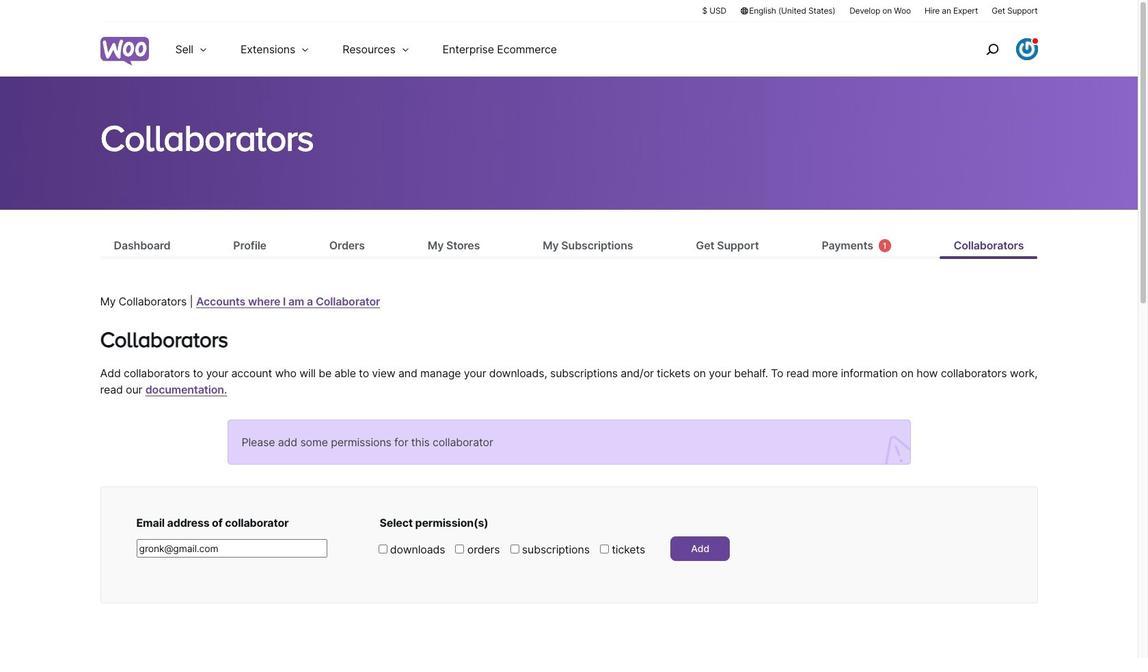 Task type: locate. For each thing, give the bounding box(es) containing it.
search image
[[982, 38, 1004, 60]]

None checkbox
[[379, 545, 387, 554], [456, 545, 465, 554], [511, 545, 519, 554], [600, 545, 609, 554], [379, 545, 387, 554], [456, 545, 465, 554], [511, 545, 519, 554], [600, 545, 609, 554]]



Task type: describe. For each thing, give the bounding box(es) containing it.
service navigation menu element
[[957, 27, 1038, 71]]

open account menu image
[[1017, 38, 1038, 60]]



Task type: vqa. For each thing, say whether or not it's contained in the screenshot.
And
no



